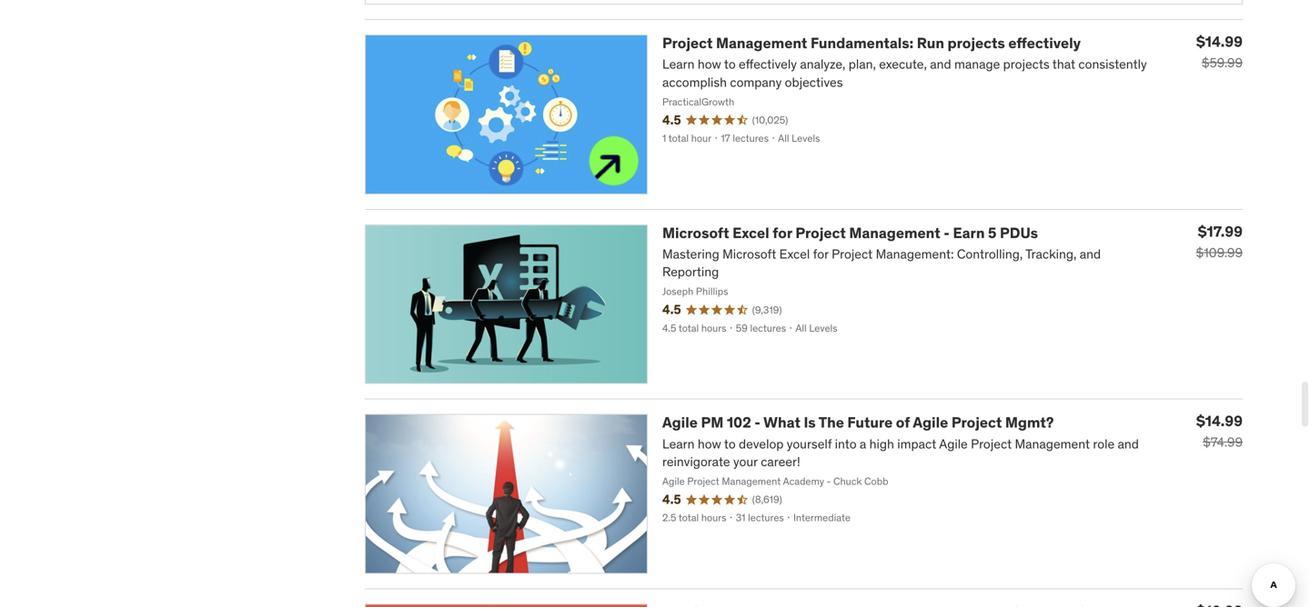 Task type: describe. For each thing, give the bounding box(es) containing it.
for
[[773, 224, 792, 242]]

0 vertical spatial management
[[716, 34, 808, 52]]

microsoft
[[663, 224, 729, 242]]

run
[[917, 34, 945, 52]]

5
[[988, 224, 997, 242]]

mgmt?
[[1005, 414, 1054, 432]]

2 agile from the left
[[913, 414, 949, 432]]

102
[[727, 414, 751, 432]]

microsoft excel for project management  - earn 5 pdus link
[[663, 224, 1038, 242]]

$14.99 for project management fundamentals: run projects effectively
[[1197, 32, 1243, 51]]

fundamentals:
[[811, 34, 914, 52]]

project management fundamentals: run projects effectively
[[663, 34, 1081, 52]]

2 horizontal spatial project
[[952, 414, 1002, 432]]

1 agile from the left
[[663, 414, 698, 432]]

0 horizontal spatial project
[[663, 34, 713, 52]]

$14.99 for agile pm 102 - what is the future of  agile project mgmt?
[[1197, 412, 1243, 431]]

1 vertical spatial management
[[849, 224, 941, 242]]

$74.99
[[1203, 435, 1243, 451]]

agile pm 102 - what is the future of  agile project mgmt?
[[663, 414, 1054, 432]]

1 horizontal spatial -
[[944, 224, 950, 242]]

$59.99
[[1202, 55, 1243, 71]]

of
[[896, 414, 910, 432]]



Task type: vqa. For each thing, say whether or not it's contained in the screenshot.


Task type: locate. For each thing, give the bounding box(es) containing it.
-
[[944, 224, 950, 242], [755, 414, 761, 432]]

future
[[848, 414, 893, 432]]

1 vertical spatial $14.99
[[1197, 412, 1243, 431]]

$14.99 $74.99
[[1197, 412, 1243, 451]]

- left earn
[[944, 224, 950, 242]]

0 horizontal spatial agile
[[663, 414, 698, 432]]

2 vertical spatial project
[[952, 414, 1002, 432]]

management
[[716, 34, 808, 52], [849, 224, 941, 242]]

the
[[819, 414, 844, 432]]

agile left pm on the right bottom
[[663, 414, 698, 432]]

0 vertical spatial -
[[944, 224, 950, 242]]

1 vertical spatial project
[[796, 224, 846, 242]]

agile right of
[[913, 414, 949, 432]]

$17.99
[[1198, 222, 1243, 241]]

0 vertical spatial $14.99
[[1197, 32, 1243, 51]]

0 vertical spatial project
[[663, 34, 713, 52]]

$14.99 up $59.99 at the top
[[1197, 32, 1243, 51]]

1 horizontal spatial project
[[796, 224, 846, 242]]

$14.99 up $74.99
[[1197, 412, 1243, 431]]

is
[[804, 414, 816, 432]]

$14.99 $59.99
[[1197, 32, 1243, 71]]

1 horizontal spatial agile
[[913, 414, 949, 432]]

0 horizontal spatial management
[[716, 34, 808, 52]]

$14.99
[[1197, 32, 1243, 51], [1197, 412, 1243, 431]]

agile
[[663, 414, 698, 432], [913, 414, 949, 432]]

2 $14.99 from the top
[[1197, 412, 1243, 431]]

effectively
[[1009, 34, 1081, 52]]

pdus
[[1000, 224, 1038, 242]]

1 horizontal spatial management
[[849, 224, 941, 242]]

what
[[764, 414, 801, 432]]

project
[[663, 34, 713, 52], [796, 224, 846, 242], [952, 414, 1002, 432]]

excel
[[733, 224, 770, 242]]

projects
[[948, 34, 1005, 52]]

$109.99
[[1196, 245, 1243, 261]]

pm
[[701, 414, 724, 432]]

microsoft excel for project management  - earn 5 pdus
[[663, 224, 1038, 242]]

- right 102
[[755, 414, 761, 432]]

0 horizontal spatial -
[[755, 414, 761, 432]]

agile pm 102 - what is the future of  agile project mgmt? link
[[663, 414, 1054, 432]]

1 vertical spatial -
[[755, 414, 761, 432]]

project management fundamentals: run projects effectively link
[[663, 34, 1081, 52]]

1 $14.99 from the top
[[1197, 32, 1243, 51]]

$17.99 $109.99
[[1196, 222, 1243, 261]]

earn
[[953, 224, 985, 242]]



